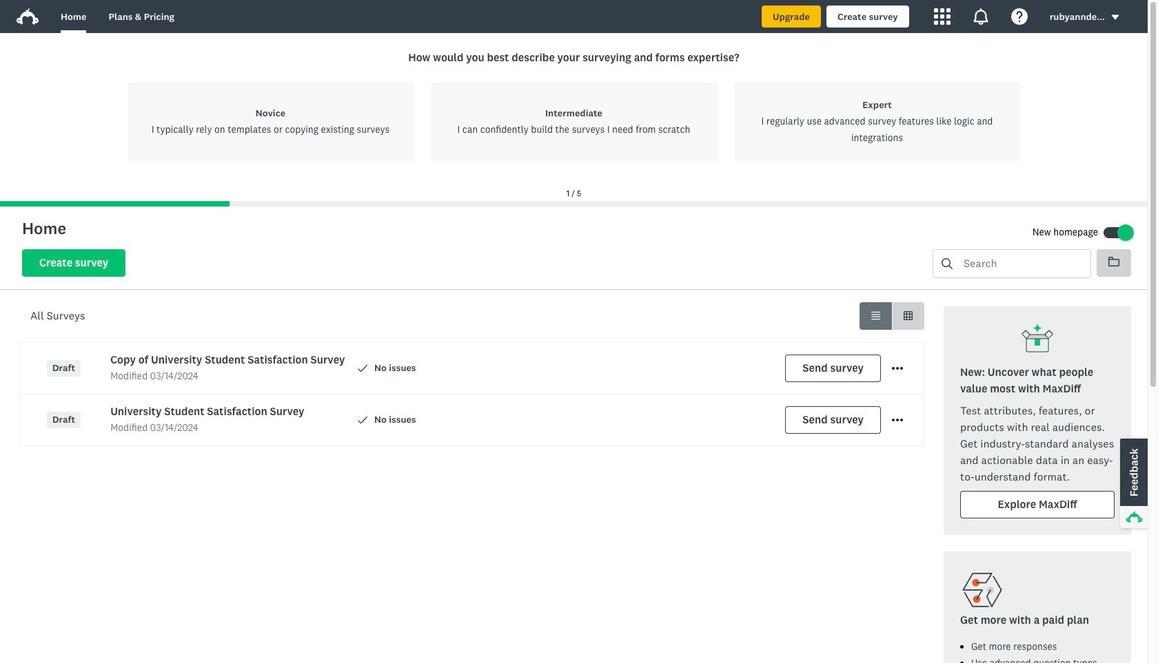 Task type: locate. For each thing, give the bounding box(es) containing it.
open menu image
[[892, 368, 903, 370], [892, 419, 903, 422]]

group
[[860, 303, 924, 330]]

1 open menu image from the top
[[892, 363, 903, 374]]

1 folders image from the top
[[1109, 256, 1120, 267]]

search image
[[942, 258, 953, 270], [942, 258, 953, 270]]

dialog
[[0, 33, 1148, 207]]

0 vertical spatial open menu image
[[892, 368, 903, 370]]

brand logo image
[[17, 6, 39, 28], [17, 8, 39, 25]]

no issues image
[[358, 364, 367, 374]]

folders image
[[1109, 256, 1120, 267], [1109, 257, 1120, 267]]

2 open menu image from the top
[[892, 415, 903, 426]]

dropdown arrow icon image
[[1111, 13, 1120, 22], [1112, 15, 1119, 20]]

0 vertical spatial open menu image
[[892, 363, 903, 374]]

1 vertical spatial open menu image
[[892, 415, 903, 426]]

1 vertical spatial open menu image
[[892, 419, 903, 422]]

1 open menu image from the top
[[892, 368, 903, 370]]

response based pricing icon image
[[960, 569, 1004, 613]]

open menu image
[[892, 363, 903, 374], [892, 415, 903, 426]]

no issues image
[[358, 416, 367, 426]]

2 brand logo image from the top
[[17, 8, 39, 25]]

products icon image
[[934, 8, 951, 25], [934, 8, 951, 25]]

max diff icon image
[[1021, 323, 1054, 356]]

open menu image for no issues icon
[[892, 415, 903, 426]]

2 open menu image from the top
[[892, 419, 903, 422]]



Task type: describe. For each thing, give the bounding box(es) containing it.
help icon image
[[1011, 8, 1028, 25]]

open menu image for no issues image open menu image
[[892, 368, 903, 370]]

open menu image for open menu image corresponding to no issues icon
[[892, 419, 903, 422]]

Search text field
[[953, 250, 1091, 278]]

notification center icon image
[[973, 8, 989, 25]]

2 folders image from the top
[[1109, 257, 1120, 267]]

1 brand logo image from the top
[[17, 6, 39, 28]]

open menu image for no issues image
[[892, 363, 903, 374]]



Task type: vqa. For each thing, say whether or not it's contained in the screenshot.
the topmost No issues image
yes



